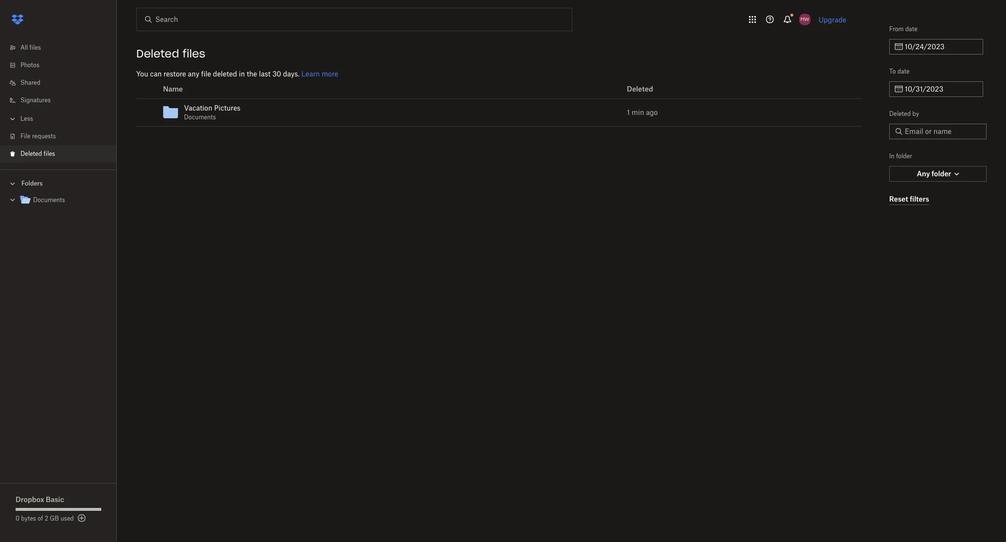 Task type: vqa. For each thing, say whether or not it's contained in the screenshot.
ALL
yes



Task type: describe. For each thing, give the bounding box(es) containing it.
gb
[[50, 515, 59, 522]]

days.
[[283, 70, 300, 78]]

any
[[918, 170, 931, 178]]

reset filters
[[890, 195, 930, 203]]

shared
[[20, 79, 40, 86]]

deleted
[[213, 70, 237, 78]]

deleted left by at the right top of the page
[[890, 110, 912, 117]]

deleted files list item
[[0, 145, 117, 163]]

From date text field
[[906, 41, 978, 52]]

from
[[890, 25, 904, 33]]

learn
[[302, 70, 320, 78]]

used
[[61, 515, 74, 522]]

mw
[[801, 16, 810, 22]]

photos
[[20, 61, 39, 69]]

date for to date
[[898, 68, 910, 75]]

deleted column header
[[620, 80, 863, 99]]

1 min ago
[[627, 108, 658, 116]]

name column header
[[161, 80, 620, 99]]

in folder
[[890, 152, 913, 160]]

0
[[16, 515, 20, 522]]

last
[[259, 70, 271, 78]]

row containing name
[[136, 80, 863, 99]]

deleted by
[[890, 110, 920, 117]]

from date
[[890, 25, 918, 33]]

of
[[38, 515, 43, 522]]

deleted up can
[[136, 47, 179, 60]]

vacation pictures documents
[[184, 104, 241, 121]]

you can restore any file deleted in the last 30 days. learn more
[[136, 70, 339, 78]]

folder for in folder
[[897, 152, 913, 160]]

the
[[247, 70, 257, 78]]

file requests link
[[8, 128, 117, 145]]

to date
[[890, 68, 910, 75]]

name
[[163, 85, 183, 93]]

deleted files link
[[8, 145, 117, 163]]

cell inside table
[[136, 99, 161, 126]]

to
[[890, 68, 897, 75]]

any folder button
[[890, 166, 987, 182]]

date for from date
[[906, 25, 918, 33]]

0 bytes of 2 gb used
[[16, 515, 74, 522]]

vacation
[[184, 104, 212, 112]]

file requests
[[20, 132, 56, 140]]



Task type: locate. For each thing, give the bounding box(es) containing it.
1 horizontal spatial folder
[[932, 170, 952, 178]]

files for all files "link" at the top left
[[30, 44, 41, 51]]

0 horizontal spatial documents
[[33, 196, 65, 204]]

upgrade
[[819, 15, 847, 24]]

list
[[0, 33, 117, 170]]

more
[[322, 70, 339, 78]]

any folder
[[918, 170, 952, 178]]

row
[[136, 80, 863, 99]]

date
[[906, 25, 918, 33], [898, 68, 910, 75]]

2 horizontal spatial files
[[183, 47, 205, 60]]

can
[[150, 70, 162, 78]]

list containing all files
[[0, 33, 117, 170]]

by
[[913, 110, 920, 117]]

less
[[20, 115, 33, 122]]

less image
[[8, 114, 18, 124]]

all files link
[[8, 39, 117, 57]]

files inside all files "link"
[[30, 44, 41, 51]]

0 horizontal spatial folder
[[897, 152, 913, 160]]

files up any
[[183, 47, 205, 60]]

files right all
[[30, 44, 41, 51]]

dropbox image
[[8, 10, 27, 29]]

1 vertical spatial date
[[898, 68, 910, 75]]

folder right any
[[932, 170, 952, 178]]

any
[[188, 70, 199, 78]]

documents inside vacation pictures documents
[[184, 113, 216, 121]]

1 horizontal spatial files
[[44, 150, 55, 157]]

all files
[[20, 44, 41, 51]]

documents down folders button
[[33, 196, 65, 204]]

1 horizontal spatial documents
[[184, 113, 216, 121]]

signatures link
[[8, 92, 117, 109]]

you
[[136, 70, 148, 78]]

file
[[20, 132, 31, 140]]

ago
[[646, 108, 658, 116]]

30
[[273, 70, 281, 78]]

signatures
[[20, 96, 51, 104]]

2
[[45, 515, 48, 522]]

deleted files inside list item
[[20, 150, 55, 157]]

folder for any folder
[[932, 170, 952, 178]]

deleted inside column header
[[627, 85, 654, 93]]

date right to at the right of the page
[[898, 68, 910, 75]]

restore
[[164, 70, 186, 78]]

1 horizontal spatial deleted files
[[136, 47, 205, 60]]

deleted files up restore
[[136, 47, 205, 60]]

deleted down file
[[20, 150, 42, 157]]

documents down vacation
[[184, 113, 216, 121]]

filters
[[911, 195, 930, 203]]

restore vacation pictures row
[[136, 99, 863, 126]]

shared link
[[8, 74, 117, 92]]

date right from
[[906, 25, 918, 33]]

all
[[20, 44, 28, 51]]

0 vertical spatial date
[[906, 25, 918, 33]]

documents link
[[19, 194, 109, 207]]

deleted inside list item
[[20, 150, 42, 157]]

basic
[[46, 495, 64, 504]]

Deleted by text field
[[906, 126, 982, 137]]

0 vertical spatial folder
[[897, 152, 913, 160]]

table
[[136, 80, 863, 127]]

deleted files down file requests
[[20, 150, 55, 157]]

files for deleted files link on the left of page
[[44, 150, 55, 157]]

reset
[[890, 195, 909, 203]]

documents
[[184, 113, 216, 121], [33, 196, 65, 204]]

dropbox basic
[[16, 495, 64, 504]]

table containing name
[[136, 80, 863, 127]]

1 vertical spatial folder
[[932, 170, 952, 178]]

in
[[239, 70, 245, 78]]

get more space image
[[76, 512, 88, 524]]

folder
[[897, 152, 913, 160], [932, 170, 952, 178]]

To date text field
[[906, 84, 978, 94]]

files down the requests
[[44, 150, 55, 157]]

cell
[[136, 99, 161, 126]]

Search in folder "Dropbox" text field
[[155, 14, 552, 25]]

dropbox
[[16, 495, 44, 504]]

files inside deleted files link
[[44, 150, 55, 157]]

folders button
[[0, 176, 117, 190]]

requests
[[32, 132, 56, 140]]

files
[[30, 44, 41, 51], [183, 47, 205, 60], [44, 150, 55, 157]]

pictures
[[214, 104, 241, 112]]

photos link
[[8, 57, 117, 74]]

in
[[890, 152, 895, 160]]

folders
[[21, 180, 43, 187]]

0 horizontal spatial deleted files
[[20, 150, 55, 157]]

min
[[632, 108, 645, 116]]

1 vertical spatial documents
[[33, 196, 65, 204]]

select this row column header
[[136, 80, 161, 99]]

folder inside button
[[932, 170, 952, 178]]

bytes
[[21, 515, 36, 522]]

1 vertical spatial deleted files
[[20, 150, 55, 157]]

folder right in
[[897, 152, 913, 160]]

mw button
[[798, 12, 813, 27]]

deleted files
[[136, 47, 205, 60], [20, 150, 55, 157]]

0 vertical spatial documents
[[184, 113, 216, 121]]

0 vertical spatial deleted files
[[136, 47, 205, 60]]

file
[[201, 70, 211, 78]]

1
[[627, 108, 630, 116]]

0 horizontal spatial files
[[30, 44, 41, 51]]

reset filters button
[[890, 193, 930, 205]]

learn more link
[[302, 70, 339, 78]]

deleted up min
[[627, 85, 654, 93]]

deleted
[[136, 47, 179, 60], [627, 85, 654, 93], [890, 110, 912, 117], [20, 150, 42, 157]]

upgrade link
[[819, 15, 847, 24]]



